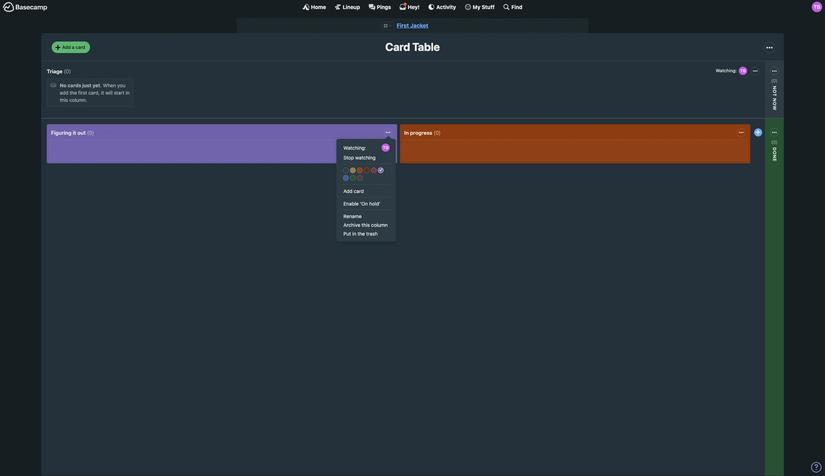 Task type: describe. For each thing, give the bounding box(es) containing it.
hey! button
[[400, 2, 420, 10]]

lineup
[[343, 4, 360, 10]]

my
[[473, 4, 481, 10]]

1 vertical spatial tyler black image
[[739, 66, 748, 76]]

n
[[772, 86, 778, 90]]

(0) right progress
[[434, 129, 441, 136]]

no cards just yet
[[60, 83, 100, 88]]

1 vertical spatial card
[[354, 188, 364, 194]]

color it green image
[[350, 175, 356, 181]]

table
[[413, 40, 440, 54]]

in progress link
[[404, 129, 432, 136]]

activity
[[437, 4, 456, 10]]

d o n e
[[772, 147, 778, 162]]

(0) up n
[[772, 78, 778, 83]]

2 vertical spatial tyler black image
[[381, 143, 391, 153]]

color it purple image
[[378, 167, 384, 173]]

in
[[126, 90, 130, 96]]

cards
[[68, 83, 81, 88]]

it inside . when you add the first card, it will start in this column.
[[101, 90, 104, 96]]

0 vertical spatial tyler black image
[[812, 2, 823, 12]]

. when you add the first card, it will start in this column.
[[60, 83, 130, 103]]

will
[[105, 90, 113, 96]]

home
[[311, 4, 326, 10]]

hey!
[[408, 4, 420, 10]]

add card link
[[342, 187, 391, 195]]

add
[[60, 90, 68, 96]]

(0) up d
[[772, 139, 778, 145]]

home link
[[303, 3, 326, 10]]

1 vertical spatial it
[[73, 129, 76, 136]]

jacket
[[410, 22, 429, 29]]

figuring it out (0)
[[51, 129, 94, 136]]

color it yellow image
[[350, 167, 356, 173]]

switch accounts image
[[3, 2, 47, 13]]

card
[[385, 40, 410, 54]]

main element
[[0, 0, 825, 14]]

n o t n o w
[[772, 86, 778, 111]]

add card
[[344, 188, 364, 194]]

(0) right out
[[87, 129, 94, 136]]

start
[[114, 90, 124, 96]]

triage link
[[47, 68, 62, 74]]

column.
[[69, 97, 87, 103]]

e
[[772, 159, 778, 162]]

out
[[77, 129, 86, 136]]

color it white image
[[343, 167, 349, 173]]

0 vertical spatial card
[[76, 44, 85, 50]]

first jacket
[[397, 22, 429, 29]]

in
[[404, 129, 409, 136]]

triage
[[47, 68, 62, 74]]

just
[[82, 83, 91, 88]]

no
[[60, 83, 66, 88]]

triage (0)
[[47, 68, 71, 74]]

color it blue image
[[343, 175, 349, 181]]

the
[[70, 90, 77, 96]]



Task type: vqa. For each thing, say whether or not it's contained in the screenshot.
list
no



Task type: locate. For each thing, give the bounding box(es) containing it.
my stuff button
[[465, 3, 495, 10]]

w
[[772, 106, 778, 111]]

color it red image
[[364, 167, 370, 173]]

progress
[[410, 129, 432, 136]]

2 horizontal spatial tyler black image
[[812, 2, 823, 12]]

add a card
[[62, 44, 85, 50]]

rename
[[344, 213, 362, 219]]

card,
[[88, 90, 100, 96]]

o
[[772, 90, 778, 93], [772, 102, 778, 106], [772, 151, 778, 155]]

you
[[117, 83, 125, 88]]

0 horizontal spatial tyler black image
[[381, 143, 391, 153]]

lineup link
[[335, 3, 360, 10]]

first jacket link
[[397, 22, 429, 29]]

it
[[101, 90, 104, 96], [73, 129, 76, 136]]

first
[[78, 90, 87, 96]]

1 n from the top
[[772, 98, 778, 102]]

1 vertical spatial o
[[772, 102, 778, 106]]

0 vertical spatial n
[[772, 98, 778, 102]]

when
[[103, 83, 116, 88]]

add a card link
[[52, 42, 90, 53]]

d
[[772, 147, 778, 151]]

in progress (0)
[[404, 129, 441, 136]]

1 horizontal spatial card
[[354, 188, 364, 194]]

o for d o n e
[[772, 151, 778, 155]]

it left out
[[73, 129, 76, 136]]

add left the a
[[62, 44, 71, 50]]

find button
[[503, 3, 523, 10]]

2 n from the top
[[772, 155, 778, 159]]

color it pink image
[[371, 167, 377, 173]]

o down the t
[[772, 102, 778, 106]]

card down color it brown image
[[354, 188, 364, 194]]

None submit
[[728, 100, 777, 109], [342, 153, 391, 162], [728, 161, 777, 170], [342, 199, 391, 208], [342, 221, 391, 229], [342, 229, 391, 238], [728, 100, 777, 109], [342, 153, 391, 162], [728, 161, 777, 170], [342, 199, 391, 208], [342, 221, 391, 229], [342, 229, 391, 238]]

a
[[72, 44, 74, 50]]

0 vertical spatial it
[[101, 90, 104, 96]]

0 vertical spatial add
[[62, 44, 71, 50]]

2 vertical spatial watching:
[[730, 153, 753, 159]]

watching:
[[716, 68, 737, 73], [344, 145, 366, 151], [730, 153, 753, 159]]

card right the a
[[76, 44, 85, 50]]

pings button
[[369, 3, 391, 10]]

n down d
[[772, 155, 778, 159]]

2 vertical spatial o
[[772, 151, 778, 155]]

find
[[512, 4, 523, 10]]

color it orange image
[[357, 167, 363, 173]]

card
[[76, 44, 85, 50], [354, 188, 364, 194]]

1 vertical spatial add
[[344, 188, 353, 194]]

card table
[[385, 40, 440, 54]]

1 horizontal spatial it
[[101, 90, 104, 96]]

color it brown image
[[357, 175, 363, 181]]

(0) right triage link
[[64, 68, 71, 74]]

tyler black image
[[812, 2, 823, 12], [739, 66, 748, 76], [381, 143, 391, 153]]

0 vertical spatial watching:
[[716, 68, 737, 73]]

my stuff
[[473, 4, 495, 10]]

o up w at right top
[[772, 90, 778, 93]]

option group
[[342, 166, 391, 183]]

.
[[100, 83, 102, 88]]

figuring it out link
[[51, 129, 86, 136]]

1 vertical spatial watching:
[[344, 145, 366, 151]]

figuring
[[51, 129, 72, 136]]

add for add card
[[344, 188, 353, 194]]

add for add a card
[[62, 44, 71, 50]]

1 o from the top
[[772, 90, 778, 93]]

0 horizontal spatial it
[[73, 129, 76, 136]]

1 horizontal spatial tyler black image
[[739, 66, 748, 76]]

add
[[62, 44, 71, 50], [344, 188, 353, 194]]

this
[[60, 97, 68, 103]]

activity link
[[428, 3, 456, 10]]

n down the t
[[772, 98, 778, 102]]

pings
[[377, 4, 391, 10]]

add down color it blue icon
[[344, 188, 353, 194]]

2 o from the top
[[772, 102, 778, 106]]

yet
[[93, 83, 100, 88]]

1 horizontal spatial add
[[344, 188, 353, 194]]

(0)
[[64, 68, 71, 74], [772, 78, 778, 83], [87, 129, 94, 136], [434, 129, 441, 136], [772, 139, 778, 145]]

0 horizontal spatial add
[[62, 44, 71, 50]]

it left will
[[101, 90, 104, 96]]

1 vertical spatial n
[[772, 155, 778, 159]]

t
[[772, 93, 778, 97]]

first
[[397, 22, 409, 29]]

o for n o t n o w
[[772, 90, 778, 93]]

rename link
[[342, 212, 391, 221]]

0 horizontal spatial card
[[76, 44, 85, 50]]

o up e
[[772, 151, 778, 155]]

n
[[772, 98, 778, 102], [772, 155, 778, 159]]

3 o from the top
[[772, 151, 778, 155]]

0 vertical spatial o
[[772, 90, 778, 93]]

stuff
[[482, 4, 495, 10]]



